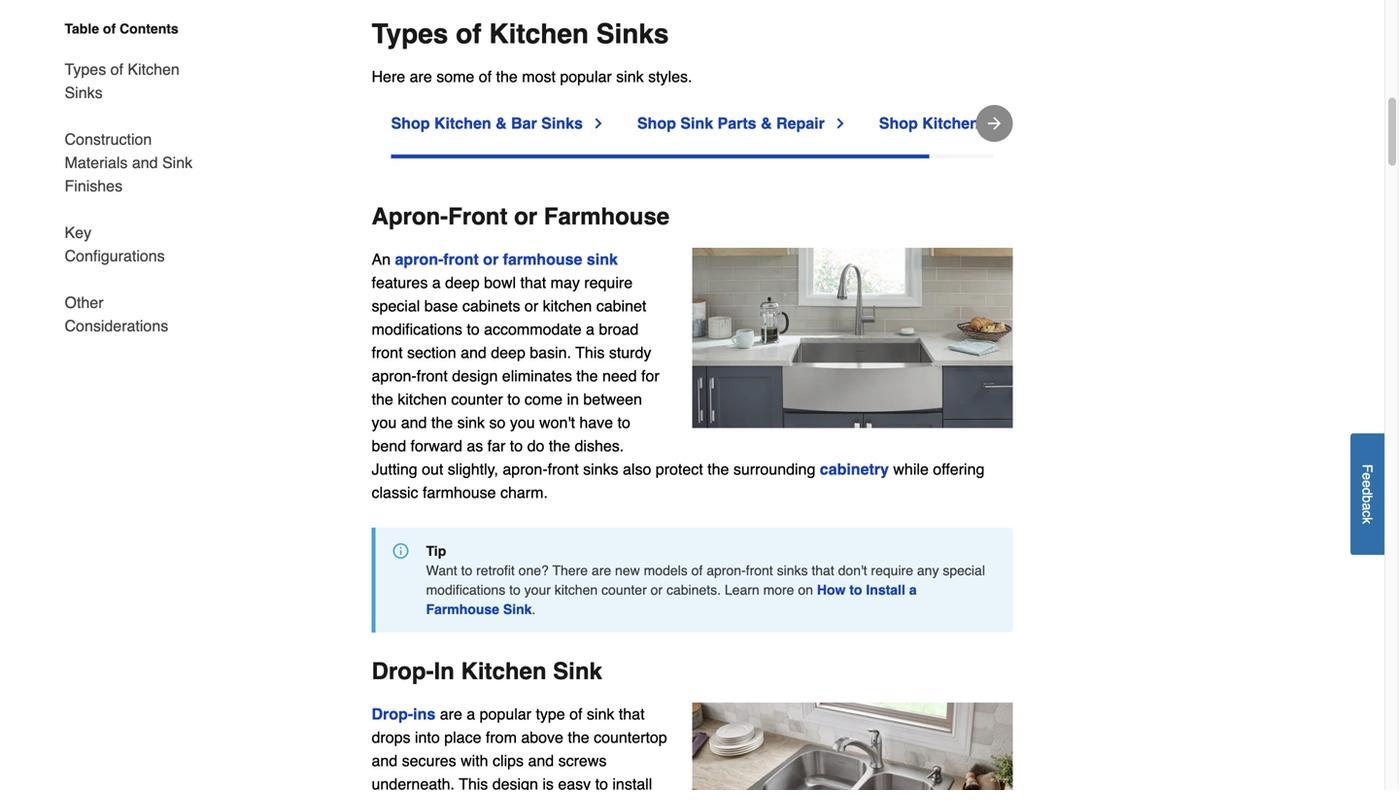 Task type: vqa. For each thing, say whether or not it's contained in the screenshot.
THE BATHROOM
no



Task type: describe. For each thing, give the bounding box(es) containing it.
of inside "are a popular type of sink that drops into place from above the countertop and secures with clips and screws underneath. this design is easy to inst"
[[570, 705, 583, 723]]

sink up as
[[457, 414, 485, 432]]

that inside "are a popular type of sink that drops into place from above the countertop and secures with clips and screws underneath. this design is easy to inst"
[[619, 705, 645, 723]]

need
[[602, 367, 637, 385]]

shop sink parts & repair
[[637, 114, 825, 132]]

to down between
[[618, 414, 631, 432]]

sink up type
[[553, 658, 602, 685]]

to left come
[[507, 390, 520, 408]]

key configurations
[[65, 224, 165, 265]]

1 horizontal spatial types of kitchen sinks
[[372, 19, 669, 50]]

faucets
[[984, 114, 1043, 132]]

are inside want to retrofit one? there are new models of apron-front sinks that don't require any special modifications to your kitchen counter or cabinets. learn more on
[[592, 563, 611, 578]]

a up "base"
[[432, 274, 441, 292]]

are inside "are a popular type of sink that drops into place from above the countertop and secures with clips and screws underneath. this design is easy to inst"
[[440, 705, 462, 723]]

sinks inside an apron-front or farmhouse sink features a deep bowl that may require special base cabinets or kitchen cabinet modifications to accommodate a broad front section and deep basin. this sturdy apron-front design eliminates the need for the kitchen counter to come in between you and the sink so you won't have to bend forward as far to do the dishes. jutting out slightly, apron-front sinks also protect the surrounding cabinetry
[[583, 460, 619, 478]]

place
[[444, 729, 481, 746]]

drop-ins link
[[372, 705, 436, 723]]

bend
[[372, 437, 406, 455]]

may
[[551, 274, 580, 292]]

is
[[543, 775, 554, 790]]

underneath.
[[372, 775, 455, 790]]

new
[[615, 563, 640, 578]]

other considerations
[[65, 293, 168, 335]]

kitchen left the arrow right icon at the top of the page
[[922, 114, 979, 132]]

kitchen up most
[[489, 19, 589, 50]]

forward
[[411, 437, 462, 455]]

table
[[65, 21, 99, 36]]

shop kitchen & bar sinks link
[[391, 112, 606, 135]]

more
[[763, 582, 794, 598]]

bar
[[511, 114, 537, 132]]

sturdy
[[609, 344, 651, 362]]

won't
[[539, 414, 575, 432]]

modifications inside an apron-front or farmhouse sink features a deep bowl that may require special base cabinets or kitchen cabinet modifications to accommodate a broad front section and deep basin. this sturdy apron-front design eliminates the need for the kitchen counter to come in between you and the sink so you won't have to bend forward as far to do the dishes. jutting out slightly, apron-front sinks also protect the surrounding cabinetry
[[372, 320, 462, 338]]

sink left styles. at the left
[[616, 68, 644, 86]]

there
[[553, 563, 588, 578]]

d
[[1360, 488, 1376, 495]]

a inside button
[[1360, 503, 1376, 510]]

cabinet
[[596, 297, 647, 315]]

0 horizontal spatial are
[[410, 68, 432, 86]]

2 & from the left
[[761, 114, 772, 132]]

protect
[[656, 460, 703, 478]]

want to retrofit one? there are new models of apron-front sinks that don't require any special modifications to your kitchen counter or cabinets. learn more on
[[426, 563, 985, 598]]

an
[[372, 250, 391, 268]]

front down section
[[417, 367, 448, 385]]

counter inside an apron-front or farmhouse sink features a deep bowl that may require special base cabinets or kitchen cabinet modifications to accommodate a broad front section and deep basin. this sturdy apron-front design eliminates the need for the kitchen counter to come in between you and the sink so you won't have to bend forward as far to do the dishes. jutting out slightly, apron-front sinks also protect the surrounding cabinetry
[[451, 390, 503, 408]]

key
[[65, 224, 91, 241]]

shop kitchen faucets
[[879, 114, 1043, 132]]

or up the "accommodate"
[[525, 297, 539, 315]]

the inside "are a popular type of sink that drops into place from above the countertop and secures with clips and screws underneath. this design is easy to inst"
[[568, 729, 590, 746]]

don't
[[838, 563, 867, 578]]

construction
[[65, 130, 152, 148]]

out
[[422, 460, 443, 478]]

shop for shop kitchen faucets
[[879, 114, 918, 132]]

cabinets.
[[667, 582, 721, 598]]

apron- down section
[[372, 367, 417, 385]]

.
[[532, 602, 536, 617]]

type
[[536, 705, 565, 723]]

charm.
[[500, 484, 548, 502]]

0 vertical spatial farmhouse
[[544, 203, 670, 230]]

drops
[[372, 729, 411, 746]]

drop-ins
[[372, 705, 436, 723]]

so
[[489, 414, 506, 432]]

how to install a farmhouse sink
[[426, 582, 917, 617]]

design inside "are a popular type of sink that drops into place from above the countertop and secures with clips and screws underneath. this design is easy to inst"
[[492, 775, 538, 790]]

or up bowl
[[483, 250, 499, 268]]

most
[[522, 68, 556, 86]]

countertop
[[594, 729, 667, 746]]

0 vertical spatial popular
[[560, 68, 612, 86]]

offering
[[933, 460, 985, 478]]

other
[[65, 293, 104, 311]]

1 & from the left
[[496, 114, 507, 132]]

the right protect
[[708, 460, 729, 478]]

materials
[[65, 154, 128, 172]]

cabinetry
[[820, 460, 889, 478]]

while offering classic farmhouse charm.
[[372, 460, 985, 502]]

front
[[448, 203, 508, 230]]

drop- for ins
[[372, 705, 413, 723]]

slightly,
[[448, 460, 498, 478]]

screws
[[558, 752, 607, 770]]

configurations
[[65, 247, 165, 265]]

popular inside "are a popular type of sink that drops into place from above the countertop and secures with clips and screws underneath. this design is easy to inst"
[[480, 705, 532, 723]]

how
[[817, 582, 846, 598]]

kitchen inside want to retrofit one? there are new models of apron-front sinks that don't require any special modifications to your kitchen counter or cabinets. learn more on
[[555, 582, 598, 598]]

the up bend
[[372, 390, 393, 408]]

base
[[424, 297, 458, 315]]

of down table of contents
[[110, 60, 123, 78]]

basin.
[[530, 344, 571, 362]]

0 vertical spatial kitchen
[[543, 297, 592, 315]]

of right 'table'
[[103, 21, 116, 36]]

chevron right image
[[833, 116, 848, 131]]

modifications inside want to retrofit one? there are new models of apron-front sinks that don't require any special modifications to your kitchen counter or cabinets. learn more on
[[426, 582, 506, 598]]

drop- for in
[[372, 658, 434, 685]]

an apron-front or farmhouse sink features a deep bowl that may require special base cabinets or kitchen cabinet modifications to accommodate a broad front section and deep basin. this sturdy apron-front design eliminates the need for the kitchen counter to come in between you and the sink so you won't have to bend forward as far to do the dishes. jutting out slightly, apron-front sinks also protect the surrounding cabinetry
[[372, 250, 889, 478]]

come
[[525, 390, 563, 408]]

and inside construction materials and sink finishes
[[132, 154, 158, 172]]

2 vertical spatial sinks
[[541, 114, 583, 132]]

dishes.
[[575, 437, 624, 455]]

and right section
[[461, 344, 487, 362]]

or inside want to retrofit one? there are new models of apron-front sinks that don't require any special modifications to your kitchen counter or cabinets. learn more on
[[651, 582, 663, 598]]

above
[[521, 729, 564, 746]]

retrofit
[[476, 563, 515, 578]]

install
[[866, 582, 906, 598]]

from
[[486, 729, 517, 746]]

do
[[527, 437, 545, 455]]

front down dishes.
[[548, 460, 579, 478]]

cabinets
[[462, 297, 520, 315]]

features
[[372, 274, 428, 292]]

special inside an apron-front or farmhouse sink features a deep bowl that may require special base cabinets or kitchen cabinet modifications to accommodate a broad front section and deep basin. this sturdy apron-front design eliminates the need for the kitchen counter to come in between you and the sink so you won't have to bend forward as far to do the dishes. jutting out slightly, apron-front sinks also protect the surrounding cabinetry
[[372, 297, 420, 315]]

repair
[[776, 114, 825, 132]]

have
[[580, 414, 613, 432]]

apron- up features
[[395, 250, 443, 268]]

f e e d b a c k
[[1360, 464, 1376, 524]]

shop kitchen faucets link
[[879, 112, 1066, 135]]

farmhouse inside an apron-front or farmhouse sink features a deep bowl that may require special base cabinets or kitchen cabinet modifications to accommodate a broad front section and deep basin. this sturdy apron-front design eliminates the need for the kitchen counter to come in between you and the sink so you won't have to bend forward as far to do the dishes. jutting out slightly, apron-front sinks also protect the surrounding cabinetry
[[503, 250, 582, 268]]

a farmhouse sink in a kitchen. image
[[692, 248, 1013, 428]]

models
[[644, 563, 688, 578]]

0 horizontal spatial deep
[[445, 274, 480, 292]]

the up forward on the bottom left
[[431, 414, 453, 432]]

front down front
[[443, 250, 479, 268]]

construction materials and sink finishes
[[65, 130, 193, 195]]

of right some
[[479, 68, 492, 86]]

a inside "are a popular type of sink that drops into place from above the countertop and secures with clips and screws underneath. this design is easy to inst"
[[467, 705, 475, 723]]



Task type: locate. For each thing, give the bounding box(es) containing it.
considerations
[[65, 317, 168, 335]]

require inside want to retrofit one? there are new models of apron-front sinks that don't require any special modifications to your kitchen counter or cabinets. learn more on
[[871, 563, 913, 578]]

modifications
[[372, 320, 462, 338], [426, 582, 506, 598]]

0 vertical spatial that
[[520, 274, 546, 292]]

1 vertical spatial deep
[[491, 344, 526, 362]]

of up cabinets.
[[692, 563, 703, 578]]

1 horizontal spatial this
[[576, 344, 605, 362]]

0 vertical spatial drop-
[[372, 658, 434, 685]]

3 shop from the left
[[879, 114, 918, 132]]

1 vertical spatial types
[[65, 60, 106, 78]]

0 vertical spatial special
[[372, 297, 420, 315]]

how to install a farmhouse sink link
[[426, 582, 917, 617]]

farmhouse up may
[[503, 250, 582, 268]]

kitchen
[[543, 297, 592, 315], [398, 390, 447, 408], [555, 582, 598, 598]]

1 shop from the left
[[391, 114, 430, 132]]

the left most
[[496, 68, 518, 86]]

0 vertical spatial sinks
[[583, 460, 619, 478]]

styles.
[[648, 68, 692, 86]]

special
[[372, 297, 420, 315], [943, 563, 985, 578]]

0 vertical spatial types of kitchen sinks
[[372, 19, 669, 50]]

0 horizontal spatial counter
[[451, 390, 503, 408]]

design inside an apron-front or farmhouse sink features a deep bowl that may require special base cabinets or kitchen cabinet modifications to accommodate a broad front section and deep basin. this sturdy apron-front design eliminates the need for the kitchen counter to come in between you and the sink so you won't have to bend forward as far to do the dishes. jutting out slightly, apron-front sinks also protect the surrounding cabinetry
[[452, 367, 498, 385]]

counter inside want to retrofit one? there are new models of apron-front sinks that don't require any special modifications to your kitchen counter or cabinets. learn more on
[[602, 582, 647, 598]]

shop kitchen & bar sinks
[[391, 114, 583, 132]]

that inside an apron-front or farmhouse sink features a deep bowl that may require special base cabinets or kitchen cabinet modifications to accommodate a broad front section and deep basin. this sturdy apron-front design eliminates the need for the kitchen counter to come in between you and the sink so you won't have to bend forward as far to do the dishes. jutting out slightly, apron-front sinks also protect the surrounding cabinetry
[[520, 274, 546, 292]]

0 horizontal spatial you
[[372, 414, 397, 432]]

& left bar
[[496, 114, 507, 132]]

farmhouse
[[503, 250, 582, 268], [423, 484, 496, 502]]

special inside want to retrofit one? there are new models of apron-front sinks that don't require any special modifications to your kitchen counter or cabinets. learn more on
[[943, 563, 985, 578]]

kitchen down section
[[398, 390, 447, 408]]

sink inside how to install a farmhouse sink
[[503, 602, 532, 617]]

0 horizontal spatial require
[[584, 274, 633, 292]]

drop- up drops
[[372, 705, 413, 723]]

or up apron-front or farmhouse sink link
[[514, 203, 538, 230]]

sinks down dishes.
[[583, 460, 619, 478]]

that inside want to retrofit one? there are new models of apron-front sinks that don't require any special modifications to your kitchen counter or cabinets. learn more on
[[812, 563, 835, 578]]

construction materials and sink finishes link
[[65, 116, 195, 209]]

1 vertical spatial kitchen
[[398, 390, 447, 408]]

to down don't in the bottom of the page
[[850, 582, 862, 598]]

sink inside construction materials and sink finishes
[[162, 154, 193, 172]]

kitchen
[[489, 19, 589, 50], [128, 60, 180, 78], [434, 114, 491, 132], [922, 114, 979, 132], [461, 658, 547, 685]]

types of kitchen sinks inside 'table of contents' element
[[65, 60, 180, 102]]

farmhouse up may
[[544, 203, 670, 230]]

kitchen right in
[[461, 658, 547, 685]]

sinks up construction
[[65, 84, 103, 102]]

a left broad
[[586, 320, 595, 338]]

e up b
[[1360, 480, 1376, 488]]

2 drop- from the top
[[372, 705, 413, 723]]

finishes
[[65, 177, 123, 195]]

bowl
[[484, 274, 516, 292]]

1 horizontal spatial counter
[[602, 582, 647, 598]]

1 vertical spatial popular
[[480, 705, 532, 723]]

types of kitchen sinks up here are some of the most popular sink styles.
[[372, 19, 669, 50]]

this down broad
[[576, 344, 605, 362]]

a
[[432, 274, 441, 292], [586, 320, 595, 338], [1360, 503, 1376, 510], [909, 582, 917, 598], [467, 705, 475, 723]]

1 vertical spatial require
[[871, 563, 913, 578]]

the down won't
[[549, 437, 571, 455]]

design down "clips" at the left bottom of the page
[[492, 775, 538, 790]]

want
[[426, 563, 457, 578]]

your
[[524, 582, 551, 598]]

to left your
[[509, 582, 521, 598]]

front inside want to retrofit one? there are new models of apron-front sinks that don't require any special modifications to your kitchen counter or cabinets. learn more on
[[746, 563, 773, 578]]

1 horizontal spatial types
[[372, 19, 448, 50]]

shop for shop kitchen & bar sinks
[[391, 114, 430, 132]]

a drop-in double sink. image
[[692, 703, 1013, 790]]

easy
[[558, 775, 591, 790]]

and down drops
[[372, 752, 398, 770]]

types of kitchen sinks down table of contents
[[65, 60, 180, 102]]

1 drop- from the top
[[372, 658, 434, 685]]

design
[[452, 367, 498, 385], [492, 775, 538, 790]]

1 horizontal spatial you
[[510, 414, 535, 432]]

shop down styles. at the left
[[637, 114, 676, 132]]

as
[[467, 437, 483, 455]]

0 vertical spatial sinks
[[596, 19, 669, 50]]

types down 'table'
[[65, 60, 106, 78]]

c
[[1360, 510, 1376, 517]]

shop sink parts & repair link
[[637, 112, 848, 135]]

1 horizontal spatial are
[[440, 705, 462, 723]]

the up screws
[[568, 729, 590, 746]]

1 horizontal spatial special
[[943, 563, 985, 578]]

2 horizontal spatial are
[[592, 563, 611, 578]]

deep down the "accommodate"
[[491, 344, 526, 362]]

types inside 'table of contents' element
[[65, 60, 106, 78]]

0 horizontal spatial farmhouse
[[426, 602, 499, 617]]

1 vertical spatial that
[[812, 563, 835, 578]]

2 vertical spatial that
[[619, 705, 645, 723]]

popular up "from"
[[480, 705, 532, 723]]

sinks left chevron right icon
[[541, 114, 583, 132]]

b
[[1360, 495, 1376, 503]]

sink down your
[[503, 602, 532, 617]]

you up bend
[[372, 414, 397, 432]]

info image
[[393, 543, 409, 559]]

learn
[[725, 582, 760, 598]]

0 horizontal spatial farmhouse
[[423, 484, 496, 502]]

shop inside shop kitchen & bar sinks link
[[391, 114, 430, 132]]

deep
[[445, 274, 480, 292], [491, 344, 526, 362]]

with
[[461, 752, 488, 770]]

1 vertical spatial this
[[459, 775, 488, 790]]

sink
[[681, 114, 713, 132], [162, 154, 193, 172], [503, 602, 532, 617], [553, 658, 602, 685]]

& right parts
[[761, 114, 772, 132]]

you
[[372, 414, 397, 432], [510, 414, 535, 432]]

scrollbar
[[391, 155, 930, 159]]

other considerations link
[[65, 279, 195, 338]]

sink inside "are a popular type of sink that drops into place from above the countertop and secures with clips and screws underneath. this design is easy to inst"
[[587, 705, 615, 723]]

kitchen down some
[[434, 114, 491, 132]]

ins
[[413, 705, 436, 723]]

this inside "are a popular type of sink that drops into place from above the countertop and secures with clips and screws underneath. this design is easy to inst"
[[459, 775, 488, 790]]

2 shop from the left
[[637, 114, 676, 132]]

kitchen down may
[[543, 297, 592, 315]]

between
[[583, 390, 642, 408]]

a right 'install'
[[909, 582, 917, 598]]

shop inside shop kitchen faucets link
[[879, 114, 918, 132]]

1 vertical spatial sinks
[[777, 563, 808, 578]]

0 vertical spatial are
[[410, 68, 432, 86]]

types up here
[[372, 19, 448, 50]]

surrounding
[[734, 460, 816, 478]]

parts
[[718, 114, 757, 132]]

here are some of the most popular sink styles.
[[372, 68, 692, 86]]

or down the "models"
[[651, 582, 663, 598]]

modifications up section
[[372, 320, 462, 338]]

counter down new
[[602, 582, 647, 598]]

farmhouse down slightly,
[[423, 484, 496, 502]]

farmhouse inside how to install a farmhouse sink
[[426, 602, 499, 617]]

1 vertical spatial farmhouse
[[423, 484, 496, 502]]

1 vertical spatial farmhouse
[[426, 602, 499, 617]]

table of contents
[[65, 21, 179, 36]]

require up cabinet
[[584, 274, 633, 292]]

0 horizontal spatial &
[[496, 114, 507, 132]]

0 horizontal spatial that
[[520, 274, 546, 292]]

apron- inside want to retrofit one? there are new models of apron-front sinks that don't require any special modifications to your kitchen counter or cabinets. learn more on
[[707, 563, 746, 578]]

one?
[[519, 563, 549, 578]]

sink up countertop
[[587, 705, 615, 723]]

1 horizontal spatial sinks
[[541, 114, 583, 132]]

here
[[372, 68, 405, 86]]

shop down here
[[391, 114, 430, 132]]

&
[[496, 114, 507, 132], [761, 114, 772, 132]]

farmhouse inside while offering classic farmhouse charm.
[[423, 484, 496, 502]]

are left new
[[592, 563, 611, 578]]

broad
[[599, 320, 639, 338]]

to down cabinets
[[467, 320, 480, 338]]

1 vertical spatial modifications
[[426, 582, 506, 598]]

f e e d b a c k button
[[1351, 433, 1385, 555]]

2 horizontal spatial that
[[812, 563, 835, 578]]

of
[[456, 19, 482, 50], [103, 21, 116, 36], [110, 60, 123, 78], [479, 68, 492, 86], [692, 563, 703, 578], [570, 705, 583, 723]]

kitchen inside 'table of contents' element
[[128, 60, 180, 78]]

0 vertical spatial this
[[576, 344, 605, 362]]

chevron right image
[[591, 116, 606, 131]]

1 horizontal spatial shop
[[637, 114, 676, 132]]

to inside how to install a farmhouse sink
[[850, 582, 862, 598]]

sinks up styles. at the left
[[596, 19, 669, 50]]

apron-
[[395, 250, 443, 268], [372, 367, 417, 385], [503, 460, 548, 478], [707, 563, 746, 578]]

2 vertical spatial kitchen
[[555, 582, 598, 598]]

section
[[407, 344, 456, 362]]

e
[[1360, 472, 1376, 480], [1360, 480, 1376, 488]]

0 vertical spatial counter
[[451, 390, 503, 408]]

2 e from the top
[[1360, 480, 1376, 488]]

design down section
[[452, 367, 498, 385]]

deep up "base"
[[445, 274, 480, 292]]

that up how
[[812, 563, 835, 578]]

1 horizontal spatial farmhouse
[[544, 203, 670, 230]]

and up is
[[528, 752, 554, 770]]

this inside an apron-front or farmhouse sink features a deep bowl that may require special base cabinets or kitchen cabinet modifications to accommodate a broad front section and deep basin. this sturdy apron-front design eliminates the need for the kitchen counter to come in between you and the sink so you won't have to bend forward as far to do the dishes. jutting out slightly, apron-front sinks also protect the surrounding cabinetry
[[576, 344, 605, 362]]

1 you from the left
[[372, 414, 397, 432]]

e up 'd'
[[1360, 472, 1376, 480]]

sink right materials
[[162, 154, 193, 172]]

0 horizontal spatial popular
[[480, 705, 532, 723]]

sinks up on
[[777, 563, 808, 578]]

tip
[[426, 543, 446, 559]]

apron-front or farmhouse sink link
[[395, 250, 618, 268]]

1 horizontal spatial farmhouse
[[503, 250, 582, 268]]

1 horizontal spatial require
[[871, 563, 913, 578]]

and up forward on the bottom left
[[401, 414, 427, 432]]

1 vertical spatial types of kitchen sinks
[[65, 60, 180, 102]]

1 horizontal spatial popular
[[560, 68, 612, 86]]

1 horizontal spatial deep
[[491, 344, 526, 362]]

1 vertical spatial are
[[592, 563, 611, 578]]

drop- up drop-ins link
[[372, 658, 434, 685]]

1 e from the top
[[1360, 472, 1376, 480]]

far
[[488, 437, 506, 455]]

sink up cabinet
[[587, 250, 618, 268]]

popular
[[560, 68, 612, 86], [480, 705, 532, 723]]

require inside an apron-front or farmhouse sink features a deep bowl that may require special base cabinets or kitchen cabinet modifications to accommodate a broad front section and deep basin. this sturdy apron-front design eliminates the need for the kitchen counter to come in between you and the sink so you won't have to bend forward as far to do the dishes. jutting out slightly, apron-front sinks also protect the surrounding cabinetry
[[584, 274, 633, 292]]

0 horizontal spatial this
[[459, 775, 488, 790]]

to right "want"
[[461, 563, 473, 578]]

0 vertical spatial farmhouse
[[503, 250, 582, 268]]

shop inside shop sink parts & repair link
[[637, 114, 676, 132]]

0 horizontal spatial types
[[65, 60, 106, 78]]

a up 'k'
[[1360, 503, 1376, 510]]

f
[[1360, 464, 1376, 472]]

0 horizontal spatial sinks
[[65, 84, 103, 102]]

that up countertop
[[619, 705, 645, 723]]

for
[[641, 367, 660, 385]]

1 vertical spatial counter
[[602, 582, 647, 598]]

a up place
[[467, 705, 475, 723]]

1 vertical spatial drop-
[[372, 705, 413, 723]]

of right type
[[570, 705, 583, 723]]

you right so
[[510, 414, 535, 432]]

clips
[[493, 752, 524, 770]]

shop right chevron right image on the top right of the page
[[879, 114, 918, 132]]

special right any
[[943, 563, 985, 578]]

2 horizontal spatial sinks
[[596, 19, 669, 50]]

modifications down "want"
[[426, 582, 506, 598]]

0 vertical spatial modifications
[[372, 320, 462, 338]]

are
[[410, 68, 432, 86], [592, 563, 611, 578], [440, 705, 462, 723]]

sinks
[[583, 460, 619, 478], [777, 563, 808, 578]]

sink left parts
[[681, 114, 713, 132]]

a inside how to install a farmhouse sink
[[909, 582, 917, 598]]

to right easy
[[595, 775, 608, 790]]

drop-in kitchen sink
[[372, 658, 602, 685]]

0 vertical spatial types
[[372, 19, 448, 50]]

contents
[[120, 21, 179, 36]]

1 horizontal spatial &
[[761, 114, 772, 132]]

2 vertical spatial are
[[440, 705, 462, 723]]

1 vertical spatial design
[[492, 775, 538, 790]]

that left may
[[520, 274, 546, 292]]

in
[[567, 390, 579, 408]]

are a popular type of sink that drops into place from above the countertop and secures with clips and screws underneath. this design is easy to inst
[[372, 705, 667, 790]]

are up place
[[440, 705, 462, 723]]

shop for shop sink parts & repair
[[637, 114, 676, 132]]

0 vertical spatial design
[[452, 367, 498, 385]]

1 vertical spatial special
[[943, 563, 985, 578]]

that
[[520, 274, 546, 292], [812, 563, 835, 578], [619, 705, 645, 723]]

0 horizontal spatial types of kitchen sinks
[[65, 60, 180, 102]]

of up some
[[456, 19, 482, 50]]

sinks inside 'table of contents' element
[[65, 84, 103, 102]]

counter up so
[[451, 390, 503, 408]]

while
[[893, 460, 929, 478]]

table of contents element
[[49, 19, 195, 338]]

farmhouse
[[544, 203, 670, 230], [426, 602, 499, 617]]

the up in
[[577, 367, 598, 385]]

0 vertical spatial deep
[[445, 274, 480, 292]]

0 horizontal spatial special
[[372, 297, 420, 315]]

eliminates
[[502, 367, 572, 385]]

some
[[437, 68, 475, 86]]

to left do
[[510, 437, 523, 455]]

kitchen down contents
[[128, 60, 180, 78]]

0 vertical spatial require
[[584, 274, 633, 292]]

0 horizontal spatial shop
[[391, 114, 430, 132]]

sinks inside want to retrofit one? there are new models of apron-front sinks that don't require any special modifications to your kitchen counter or cabinets. learn more on
[[777, 563, 808, 578]]

front up learn
[[746, 563, 773, 578]]

apron- up learn
[[707, 563, 746, 578]]

of inside want to retrofit one? there are new models of apron-front sinks that don't require any special modifications to your kitchen counter or cabinets. learn more on
[[692, 563, 703, 578]]

1 horizontal spatial that
[[619, 705, 645, 723]]

1 horizontal spatial sinks
[[777, 563, 808, 578]]

0 horizontal spatial sinks
[[583, 460, 619, 478]]

and
[[132, 154, 158, 172], [461, 344, 487, 362], [401, 414, 427, 432], [372, 752, 398, 770], [528, 752, 554, 770]]

popular right most
[[560, 68, 612, 86]]

front left section
[[372, 344, 403, 362]]

1 vertical spatial sinks
[[65, 84, 103, 102]]

2 you from the left
[[510, 414, 535, 432]]

counter
[[451, 390, 503, 408], [602, 582, 647, 598]]

are right here
[[410, 68, 432, 86]]

2 horizontal spatial shop
[[879, 114, 918, 132]]

types of kitchen sinks link
[[65, 46, 195, 116]]

sinks
[[596, 19, 669, 50], [65, 84, 103, 102], [541, 114, 583, 132]]

to inside "are a popular type of sink that drops into place from above the countertop and secures with clips and screws underneath. this design is easy to inst"
[[595, 775, 608, 790]]

also
[[623, 460, 651, 478]]

apron-front or farmhouse
[[372, 203, 670, 230]]

in
[[434, 658, 455, 685]]

arrow right image
[[985, 114, 1004, 133]]

require up 'install'
[[871, 563, 913, 578]]

and down construction
[[132, 154, 158, 172]]

apron- up charm.
[[503, 460, 548, 478]]

secures
[[402, 752, 456, 770]]

farmhouse down "want"
[[426, 602, 499, 617]]



